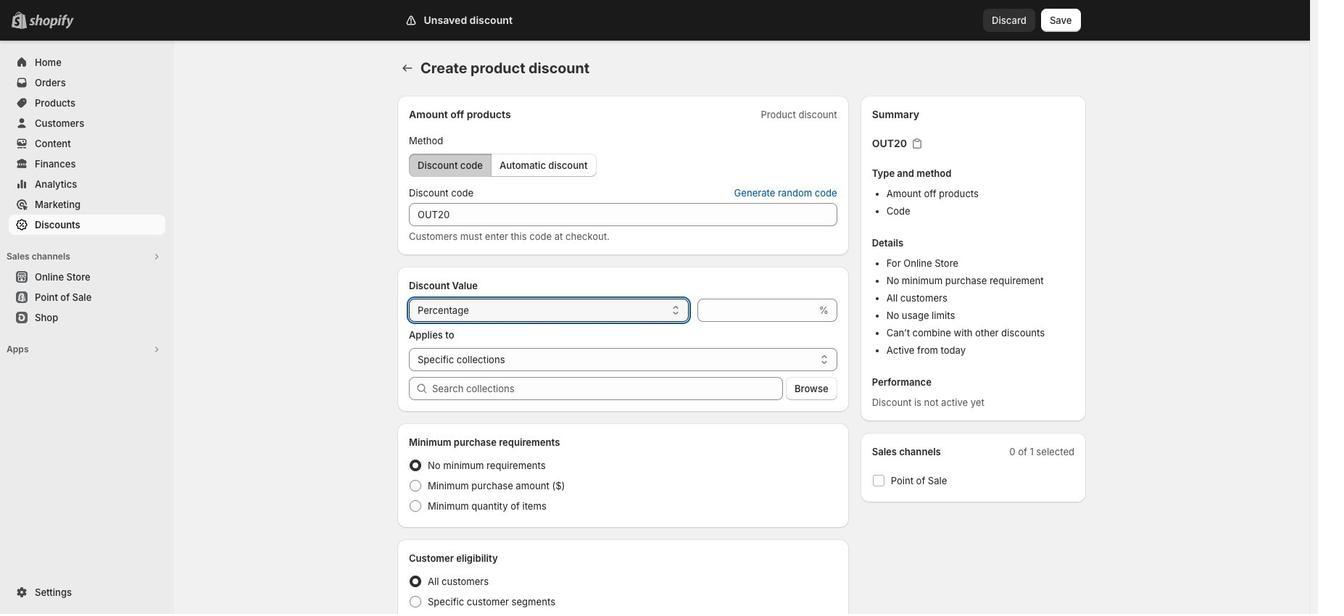 Task type: locate. For each thing, give the bounding box(es) containing it.
shopify image
[[29, 15, 74, 29]]

None text field
[[409, 203, 837, 226], [698, 299, 816, 322], [409, 203, 837, 226], [698, 299, 816, 322]]

Search collections text field
[[432, 377, 783, 400]]



Task type: vqa. For each thing, say whether or not it's contained in the screenshot.
Shopify image
yes



